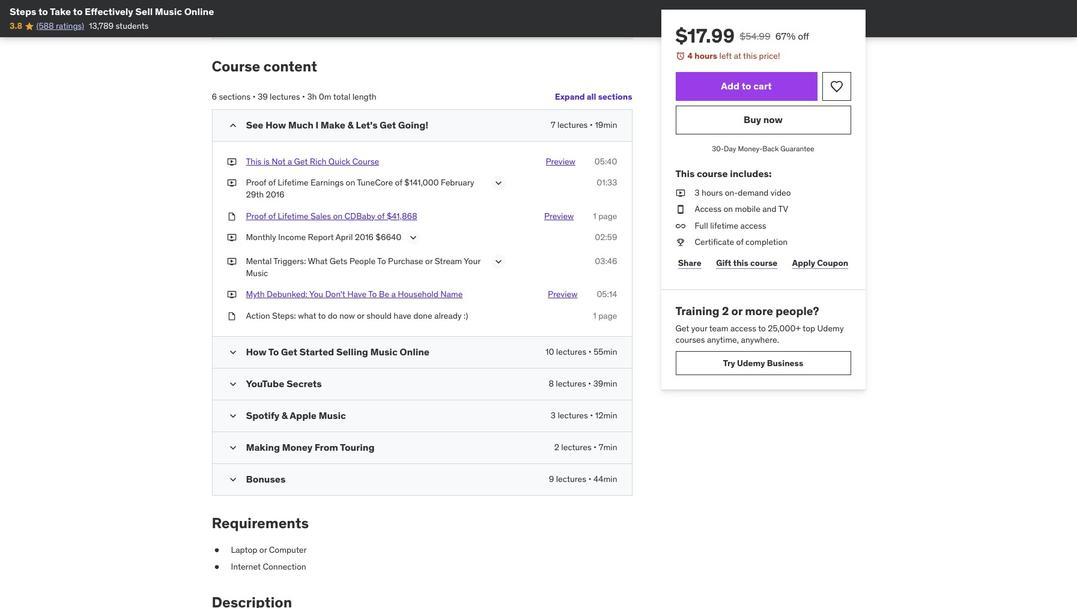 Task type: locate. For each thing, give the bounding box(es) containing it.
0 horizontal spatial show lecture description image
[[408, 232, 420, 244]]

0 vertical spatial course
[[697, 168, 728, 180]]

0 horizontal spatial sections
[[219, 91, 251, 102]]

udemy right 'try'
[[738, 358, 766, 369]]

2 inside training 2 or more people? get your team access to 25,000+ top udemy courses anytime, anywhere.
[[723, 304, 729, 319]]

0 horizontal spatial now
[[340, 311, 355, 322]]

spotify & apple music
[[246, 410, 346, 422]]

0 vertical spatial a
[[288, 156, 292, 167]]

3 up access
[[695, 187, 700, 198]]

xsmall image down this course includes:
[[676, 187, 686, 199]]

0 horizontal spatial &
[[282, 410, 288, 422]]

small image for making
[[227, 443, 239, 455]]

lectures right 7
[[558, 119, 588, 130]]

get left started
[[281, 347, 298, 359]]

1 vertical spatial lifetime
[[278, 211, 309, 222]]

0 vertical spatial &
[[348, 119, 354, 131]]

access up anywhere.
[[731, 323, 757, 334]]

1 vertical spatial &
[[282, 410, 288, 422]]

0 vertical spatial hours
[[695, 50, 718, 61]]

1 page from the top
[[599, 211, 618, 222]]

0 vertical spatial course
[[212, 57, 260, 76]]

0 horizontal spatial this
[[246, 156, 262, 167]]

proof for proof of lifetime sales on cdbaby of $41,868
[[246, 211, 267, 222]]

proof inside button
[[246, 211, 267, 222]]

1 vertical spatial 1 page
[[594, 311, 618, 322]]

0 horizontal spatial 3
[[551, 411, 556, 422]]

access inside training 2 or more people? get your team access to 25,000+ top udemy courses anytime, anywhere.
[[731, 323, 757, 334]]

2 small image from the top
[[227, 411, 239, 423]]

0 vertical spatial 3
[[695, 187, 700, 198]]

39min
[[594, 379, 618, 390]]

0 horizontal spatial udemy
[[738, 358, 766, 369]]

lifetime inside button
[[278, 211, 309, 222]]

2 up team
[[723, 304, 729, 319]]

lifetime down not
[[278, 178, 309, 188]]

1 horizontal spatial show lecture description image
[[493, 256, 505, 268]]

of
[[269, 178, 276, 188], [395, 178, 403, 188], [269, 211, 276, 222], [378, 211, 385, 222], [737, 237, 744, 248]]

of down full lifetime access at right top
[[737, 237, 744, 248]]

0 vertical spatial page
[[599, 211, 618, 222]]

to inside button
[[369, 289, 377, 300]]

2016 right april
[[355, 232, 374, 243]]

add to cart
[[722, 80, 772, 92]]

2 lifetime from the top
[[278, 211, 309, 222]]

is
[[264, 156, 270, 167]]

demand
[[738, 187, 769, 198]]

0 vertical spatial small image
[[227, 347, 239, 359]]

share button
[[676, 251, 705, 275]]

to inside mental triggers: what gets people to purchase or stream your music
[[378, 256, 386, 267]]

lectures right 10
[[557, 347, 587, 358]]

xsmall image for preview
[[227, 211, 237, 222]]

2016
[[266, 189, 285, 200], [355, 232, 374, 243]]

apple
[[290, 410, 317, 422]]

back
[[763, 144, 779, 153]]

1 vertical spatial page
[[599, 311, 618, 322]]

& left let's
[[348, 119, 354, 131]]

this right gift
[[734, 258, 749, 268]]

1 horizontal spatial sections
[[599, 92, 633, 102]]

of for proof of lifetime earnings on tunecore of $141,000 february 29th 2016
[[269, 178, 276, 188]]

• for making money from touring
[[594, 443, 597, 454]]

1 vertical spatial 2
[[555, 443, 560, 454]]

or left stream
[[426, 256, 433, 267]]

& left apple
[[282, 410, 288, 422]]

3 lectures • 12min
[[551, 411, 618, 422]]

this is not a get rich quick course button
[[246, 156, 379, 168]]

• left 44min
[[589, 475, 592, 485]]

udemy
[[818, 323, 844, 334], [738, 358, 766, 369]]

preview for 05:14
[[548, 289, 578, 300]]

55min
[[594, 347, 618, 358]]

of down is
[[269, 178, 276, 188]]

3 hours on-demand video
[[695, 187, 791, 198]]

you
[[310, 289, 323, 300]]

0 horizontal spatial course
[[212, 57, 260, 76]]

0 horizontal spatial 2
[[555, 443, 560, 454]]

13,789 students
[[89, 21, 149, 31]]

2 proof from the top
[[246, 211, 267, 222]]

steps
[[10, 5, 36, 17]]

xsmall image
[[227, 178, 237, 189], [227, 211, 237, 222], [676, 220, 686, 232], [676, 237, 686, 249], [227, 256, 237, 268]]

0 vertical spatial small image
[[227, 119, 239, 131]]

1 up 02:59
[[594, 211, 597, 222]]

page up 02:59
[[599, 211, 618, 222]]

anywhere.
[[742, 335, 780, 346]]

0 vertical spatial show lecture description image
[[408, 232, 420, 244]]

now inside button
[[764, 114, 783, 126]]

1 horizontal spatial 3
[[695, 187, 700, 198]]

1 vertical spatial a
[[392, 289, 396, 300]]

monthly income report april 2016 $6640
[[246, 232, 402, 243]]

sections right all
[[599, 92, 633, 102]]

9
[[549, 475, 554, 485]]

1 1 from the top
[[594, 211, 597, 222]]

to for people
[[378, 256, 386, 267]]

course up tunecore
[[353, 156, 379, 167]]

your
[[464, 256, 481, 267]]

to
[[378, 256, 386, 267], [369, 289, 377, 300], [269, 347, 279, 359]]

lifetime up income
[[278, 211, 309, 222]]

show lecture description image up purchase
[[408, 232, 420, 244]]

1 vertical spatial proof
[[246, 211, 267, 222]]

• left 19min on the right
[[590, 119, 593, 130]]

0 vertical spatial how
[[266, 119, 286, 131]]

action
[[246, 311, 270, 322]]

2 horizontal spatial to
[[378, 256, 386, 267]]

now
[[764, 114, 783, 126], [340, 311, 355, 322]]

length
[[353, 91, 377, 102]]

1 horizontal spatial 2
[[723, 304, 729, 319]]

page
[[599, 211, 618, 222], [599, 311, 618, 322]]

of for proof of lifetime sales on cdbaby of $41,868
[[269, 211, 276, 222]]

mobile
[[736, 204, 761, 215]]

0 horizontal spatial on
[[333, 211, 343, 222]]

proof down 29th
[[246, 211, 267, 222]]

a right not
[[288, 156, 292, 167]]

lectures right "9"
[[556, 475, 587, 485]]

1 horizontal spatial course
[[353, 156, 379, 167]]

1 horizontal spatial on
[[346, 178, 355, 188]]

1 vertical spatial 3
[[551, 411, 556, 422]]

let's
[[356, 119, 378, 131]]

0 horizontal spatial 2016
[[266, 189, 285, 200]]

1 page down 05:14 on the right
[[594, 311, 618, 322]]

price!
[[760, 50, 781, 61]]

• left 7min
[[594, 443, 597, 454]]

1 small image from the top
[[227, 347, 239, 359]]

content
[[264, 57, 317, 76]]

1 page up 02:59
[[594, 211, 618, 222]]

1 vertical spatial small image
[[227, 411, 239, 423]]

1 vertical spatial access
[[731, 323, 757, 334]]

0 vertical spatial lifetime
[[278, 178, 309, 188]]

show lecture description image right your
[[493, 256, 505, 268]]

this inside button
[[246, 156, 262, 167]]

of up monthly
[[269, 211, 276, 222]]

to right the people
[[378, 256, 386, 267]]

1 vertical spatial show lecture description image
[[493, 256, 505, 268]]

online down done
[[400, 347, 430, 359]]

on inside proof of lifetime earnings on tunecore of $141,000 february 29th 2016
[[346, 178, 355, 188]]

1 vertical spatial this
[[734, 258, 749, 268]]

0 vertical spatial now
[[764, 114, 783, 126]]

$17.99
[[676, 23, 735, 48]]

to
[[38, 5, 48, 17], [73, 5, 83, 17], [742, 80, 752, 92], [318, 311, 326, 322], [759, 323, 766, 334]]

online right sell
[[184, 5, 214, 17]]

small image
[[227, 119, 239, 131], [227, 379, 239, 391], [227, 443, 239, 455]]

to inside training 2 or more people? get your team access to 25,000+ top udemy courses anytime, anywhere.
[[759, 323, 766, 334]]

to up anywhere.
[[759, 323, 766, 334]]

0 horizontal spatial a
[[288, 156, 292, 167]]

stream
[[435, 256, 462, 267]]

0 vertical spatial 2016
[[266, 189, 285, 200]]

0 vertical spatial online
[[184, 5, 214, 17]]

2 small image from the top
[[227, 379, 239, 391]]

page down 05:14 on the right
[[599, 311, 618, 322]]

expand
[[555, 92, 585, 102]]

on right "sales"
[[333, 211, 343, 222]]

people
[[350, 256, 376, 267]]

3 down 8
[[551, 411, 556, 422]]

on right the earnings
[[346, 178, 355, 188]]

2 up "9 lectures • 44min"
[[555, 443, 560, 454]]

gift this course
[[717, 258, 778, 268]]

team
[[710, 323, 729, 334]]

full
[[695, 220, 709, 231]]

10 lectures • 55min
[[546, 347, 618, 358]]

lifetime inside proof of lifetime earnings on tunecore of $141,000 february 29th 2016
[[278, 178, 309, 188]]

on up full lifetime access at right top
[[724, 204, 734, 215]]

2 vertical spatial preview
[[548, 289, 578, 300]]

1 vertical spatial preview
[[545, 211, 574, 222]]

to inside add to cart button
[[742, 80, 752, 92]]

1 vertical spatial this
[[676, 168, 695, 180]]

0 vertical spatial 1
[[594, 211, 597, 222]]

course down completion
[[751, 258, 778, 268]]

1 small image from the top
[[227, 119, 239, 131]]

purchase
[[388, 256, 424, 267]]

3 small image from the top
[[227, 475, 239, 487]]

hours up access
[[702, 187, 723, 198]]

how right see
[[266, 119, 286, 131]]

&
[[348, 119, 354, 131], [282, 410, 288, 422]]

0 vertical spatial preview
[[546, 156, 576, 167]]

to left cart on the right
[[742, 80, 752, 92]]

show lecture description image
[[408, 232, 420, 244], [493, 256, 505, 268]]

• left 55min
[[589, 347, 592, 358]]

show lecture description image
[[493, 178, 505, 190]]

1 vertical spatial course
[[353, 156, 379, 167]]

44min
[[594, 475, 618, 485]]

much
[[288, 119, 314, 131]]

preview for 05:40
[[546, 156, 576, 167]]

0 vertical spatial this
[[246, 156, 262, 167]]

xsmall image left access
[[676, 204, 686, 216]]

2 vertical spatial small image
[[227, 475, 239, 487]]

a right the 'be'
[[392, 289, 396, 300]]

hours right 4
[[695, 50, 718, 61]]

or inside training 2 or more people? get your team access to 25,000+ top udemy courses anytime, anywhere.
[[732, 304, 743, 319]]

0 vertical spatial 2
[[723, 304, 729, 319]]

on inside 'proof of lifetime sales on cdbaby of $41,868' button
[[333, 211, 343, 222]]

or left more
[[732, 304, 743, 319]]

on-
[[725, 187, 738, 198]]

of left $141,000
[[395, 178, 403, 188]]

2016 right 29th
[[266, 189, 285, 200]]

music
[[155, 5, 182, 17], [246, 268, 268, 279], [371, 347, 398, 359], [319, 410, 346, 422]]

this for this is not a get rich quick course
[[246, 156, 262, 167]]

not
[[272, 156, 286, 167]]

1 vertical spatial 2016
[[355, 232, 374, 243]]

get up courses
[[676, 323, 690, 334]]

sections inside dropdown button
[[599, 92, 633, 102]]

internet
[[231, 562, 261, 573]]

lifetime
[[278, 178, 309, 188], [278, 211, 309, 222]]

1 vertical spatial to
[[369, 289, 377, 300]]

requirements
[[212, 515, 309, 534]]

sections right 6
[[219, 91, 251, 102]]

rich
[[310, 156, 327, 167]]

small image
[[227, 347, 239, 359], [227, 411, 239, 423], [227, 475, 239, 487]]

to up youtube at the left bottom
[[269, 347, 279, 359]]

now right "buy"
[[764, 114, 783, 126]]

small image left "making"
[[227, 443, 239, 455]]

how up youtube at the left bottom
[[246, 347, 267, 359]]

hours
[[695, 50, 718, 61], [702, 187, 723, 198]]

1 horizontal spatial to
[[369, 289, 377, 300]]

lectures for spotify & apple music
[[558, 411, 588, 422]]

1 horizontal spatial now
[[764, 114, 783, 126]]

1 horizontal spatial &
[[348, 119, 354, 131]]

course
[[697, 168, 728, 180], [751, 258, 778, 268]]

hours for 4
[[695, 50, 718, 61]]

get right let's
[[380, 119, 396, 131]]

proof inside proof of lifetime earnings on tunecore of $141,000 february 29th 2016
[[246, 178, 267, 188]]

1 horizontal spatial udemy
[[818, 323, 844, 334]]

get left 'rich'
[[294, 156, 308, 167]]

1 page
[[594, 211, 618, 222], [594, 311, 618, 322]]

myth debunked: you don't have to be a household name
[[246, 289, 463, 300]]

xsmall image
[[227, 156, 237, 168], [676, 187, 686, 199], [676, 204, 686, 216], [227, 232, 237, 244], [227, 289, 237, 301], [227, 311, 237, 323], [212, 545, 222, 557], [212, 562, 222, 574]]

• for youtube secrets
[[589, 379, 592, 390]]

• for spotify & apple music
[[590, 411, 594, 422]]

• left "12min"
[[590, 411, 594, 422]]

course down the 30-
[[697, 168, 728, 180]]

selling
[[336, 347, 368, 359]]

buy now
[[744, 114, 783, 126]]

to up 'ratings)'
[[73, 5, 83, 17]]

proof of lifetime sales on cdbaby of $41,868
[[246, 211, 418, 222]]

on for $41,868
[[333, 211, 343, 222]]

triggers:
[[274, 256, 306, 267]]

1 vertical spatial small image
[[227, 379, 239, 391]]

to left the 'be'
[[369, 289, 377, 300]]

this for this course includes:
[[676, 168, 695, 180]]

make
[[321, 119, 346, 131]]

1 vertical spatial course
[[751, 258, 778, 268]]

completion
[[746, 237, 788, 248]]

access down mobile
[[741, 220, 767, 231]]

lectures left "12min"
[[558, 411, 588, 422]]

debunked:
[[267, 289, 308, 300]]

should
[[367, 311, 392, 322]]

6
[[212, 91, 217, 102]]

2 vertical spatial to
[[269, 347, 279, 359]]

0 vertical spatial 1 page
[[594, 211, 618, 222]]

of for certificate of completion
[[737, 237, 744, 248]]

lectures for bonuses
[[556, 475, 587, 485]]

take
[[50, 5, 71, 17]]

1 horizontal spatial this
[[676, 168, 695, 180]]

this right at
[[744, 50, 758, 61]]

1 vertical spatial hours
[[702, 187, 723, 198]]

guarantee
[[781, 144, 815, 153]]

2 vertical spatial small image
[[227, 443, 239, 455]]

0 vertical spatial udemy
[[818, 323, 844, 334]]

05:14
[[597, 289, 618, 300]]

how
[[266, 119, 286, 131], [246, 347, 267, 359]]

0 horizontal spatial course
[[697, 168, 728, 180]]

lifetime for sales
[[278, 211, 309, 222]]

preview for 1 page
[[545, 211, 574, 222]]

music right the selling
[[371, 347, 398, 359]]

course
[[212, 57, 260, 76], [353, 156, 379, 167]]

3 small image from the top
[[227, 443, 239, 455]]

household
[[398, 289, 439, 300]]

course up 6
[[212, 57, 260, 76]]

1 up 55min
[[594, 311, 597, 322]]

small image left see
[[227, 119, 239, 131]]

$54.99
[[740, 30, 771, 42]]

0 vertical spatial access
[[741, 220, 767, 231]]

9 lectures • 44min
[[549, 475, 618, 485]]

1 vertical spatial online
[[400, 347, 430, 359]]

apply
[[793, 258, 816, 268]]

lectures right 8
[[556, 379, 587, 390]]

1 vertical spatial 1
[[594, 311, 597, 322]]

april
[[336, 232, 353, 243]]

1 lifetime from the top
[[278, 178, 309, 188]]

1 horizontal spatial 2016
[[355, 232, 374, 243]]

proof up 29th
[[246, 178, 267, 188]]

7min
[[599, 443, 618, 454]]

1 proof from the top
[[246, 178, 267, 188]]

lectures for youtube secrets
[[556, 379, 587, 390]]

1 horizontal spatial a
[[392, 289, 396, 300]]

0 vertical spatial proof
[[246, 178, 267, 188]]

• for how to get started selling music online
[[589, 347, 592, 358]]

small image for see
[[227, 119, 239, 131]]

• left 39min
[[589, 379, 592, 390]]

0 vertical spatial to
[[378, 256, 386, 267]]

udemy right top
[[818, 323, 844, 334]]

small image left youtube at the left bottom
[[227, 379, 239, 391]]

lectures left 7min
[[562, 443, 592, 454]]

music down mental at the top
[[246, 268, 268, 279]]

now right 'do'
[[340, 311, 355, 322]]

small image for how
[[227, 347, 239, 359]]



Task type: vqa. For each thing, say whether or not it's contained in the screenshot.
the of to the middle
no



Task type: describe. For each thing, give the bounding box(es) containing it.
30-
[[713, 144, 724, 153]]

courses
[[676, 335, 706, 346]]

report
[[308, 232, 334, 243]]

connection
[[263, 562, 306, 573]]

training 2 or more people? get your team access to 25,000+ top udemy courses anytime, anywhere.
[[676, 304, 844, 346]]

this course includes:
[[676, 168, 772, 180]]

0 horizontal spatial online
[[184, 5, 214, 17]]

have
[[394, 311, 412, 322]]

xsmall image left is
[[227, 156, 237, 168]]

xsmall image for 03:46
[[227, 256, 237, 268]]

get inside button
[[294, 156, 308, 167]]

1 vertical spatial how
[[246, 347, 267, 359]]

full lifetime access
[[695, 220, 767, 231]]

your
[[692, 323, 708, 334]]

business
[[768, 358, 804, 369]]

making money from touring
[[246, 442, 375, 454]]

certificate of completion
[[695, 237, 788, 248]]

money-
[[739, 144, 763, 153]]

gift this course link
[[714, 251, 781, 275]]

how to get started selling music online
[[246, 347, 430, 359]]

to for have
[[369, 289, 377, 300]]

spotify
[[246, 410, 280, 422]]

lectures for making money from touring
[[562, 443, 592, 454]]

lifetime
[[711, 220, 739, 231]]

see how much i make & let's get going!
[[246, 119, 429, 131]]

xsmall image left action
[[227, 311, 237, 323]]

xsmall image left laptop
[[212, 545, 222, 557]]

monthly
[[246, 232, 276, 243]]

laptop or computer
[[231, 545, 307, 556]]

2 1 page from the top
[[594, 311, 618, 322]]

music right apple
[[319, 410, 346, 422]]

left
[[720, 50, 732, 61]]

quick
[[329, 156, 351, 167]]

or inside mental triggers: what gets people to purchase or stream your music
[[426, 256, 433, 267]]

people?
[[776, 304, 820, 319]]

action steps: what to do now or should have done already :)
[[246, 311, 468, 322]]

apply coupon button
[[790, 251, 852, 275]]

7
[[551, 119, 556, 130]]

3 for 3 hours on-demand video
[[695, 187, 700, 198]]

expand all sections button
[[555, 85, 633, 109]]

proof of lifetime earnings on tunecore of $141,000 february 29th 2016
[[246, 178, 475, 200]]

to up the '(588'
[[38, 5, 48, 17]]

top
[[803, 323, 816, 334]]

touring
[[340, 442, 375, 454]]

cdbaby
[[345, 211, 376, 222]]

6 sections • 39 lectures • 3h 0m total length
[[212, 91, 377, 102]]

3 for 3 lectures • 12min
[[551, 411, 556, 422]]

gift
[[717, 258, 732, 268]]

$41,868
[[387, 211, 418, 222]]

i
[[316, 119, 319, 131]]

1 vertical spatial now
[[340, 311, 355, 322]]

effectively
[[85, 5, 133, 17]]

3h 0m
[[307, 91, 332, 102]]

secrets
[[287, 378, 322, 390]]

• left 3h 0m
[[302, 91, 305, 102]]

xsmall image left monthly
[[227, 232, 237, 244]]

what
[[298, 311, 316, 322]]

1 1 page from the top
[[594, 211, 618, 222]]

3.8
[[10, 21, 22, 31]]

7 lectures • 19min
[[551, 119, 618, 130]]

students
[[116, 21, 149, 31]]

05:40
[[595, 156, 618, 167]]

sales
[[311, 211, 331, 222]]

2016 inside proof of lifetime earnings on tunecore of $141,000 february 29th 2016
[[266, 189, 285, 200]]

1 horizontal spatial online
[[400, 347, 430, 359]]

have
[[348, 289, 367, 300]]

or up internet connection
[[260, 545, 267, 556]]

tv
[[779, 204, 789, 215]]

february
[[441, 178, 475, 188]]

0 vertical spatial this
[[744, 50, 758, 61]]

0 horizontal spatial to
[[269, 347, 279, 359]]

xsmall image left myth
[[227, 289, 237, 301]]

lifetime for earnings
[[278, 178, 309, 188]]

be
[[379, 289, 390, 300]]

computer
[[269, 545, 307, 556]]

10
[[546, 347, 555, 358]]

get inside training 2 or more people? get your team access to 25,000+ top udemy courses anytime, anywhere.
[[676, 323, 690, 334]]

anytime,
[[708, 335, 740, 346]]

udemy inside training 2 or more people? get your team access to 25,000+ top udemy courses anytime, anywhere.
[[818, 323, 844, 334]]

hours for 3
[[702, 187, 723, 198]]

gets
[[330, 256, 348, 267]]

$17.99 $54.99 67% off
[[676, 23, 810, 48]]

already
[[435, 311, 462, 322]]

includes:
[[731, 168, 772, 180]]

• for see how much i make & let's get going!
[[590, 119, 593, 130]]

show lecture description image for mental triggers: what gets people to purchase or stream your music
[[493, 256, 505, 268]]

to left 'do'
[[318, 311, 326, 322]]

lectures for see how much i make & let's get going!
[[558, 119, 588, 130]]

buy
[[744, 114, 762, 126]]

buy now button
[[676, 106, 852, 134]]

2 page from the top
[[599, 311, 618, 322]]

8
[[549, 379, 554, 390]]

don't
[[325, 289, 346, 300]]

started
[[300, 347, 334, 359]]

going!
[[398, 119, 429, 131]]

19min
[[595, 119, 618, 130]]

1 vertical spatial udemy
[[738, 358, 766, 369]]

1 horizontal spatial course
[[751, 258, 778, 268]]

30-day money-back guarantee
[[713, 144, 815, 153]]

music inside mental triggers: what gets people to purchase or stream your music
[[246, 268, 268, 279]]

small image for youtube
[[227, 379, 239, 391]]

proof for proof of lifetime earnings on tunecore of $141,000 february 29th 2016
[[246, 178, 267, 188]]

03:46
[[595, 256, 618, 267]]

• left 39 at the left of page
[[253, 91, 256, 102]]

2 horizontal spatial on
[[724, 204, 734, 215]]

on for $141,000
[[346, 178, 355, 188]]

small image for spotify
[[227, 411, 239, 423]]

mental triggers: what gets people to purchase or stream your music
[[246, 256, 481, 279]]

at
[[734, 50, 742, 61]]

lectures right 39 at the left of page
[[270, 91, 300, 102]]

01:33
[[597, 178, 618, 188]]

alarm image
[[676, 51, 686, 61]]

xsmall image for 01:33
[[227, 178, 237, 189]]

try udemy business
[[724, 358, 804, 369]]

earnings
[[311, 178, 344, 188]]

25,000+
[[768, 323, 801, 334]]

music right sell
[[155, 5, 182, 17]]

• for bonuses
[[589, 475, 592, 485]]

of left the $41,868
[[378, 211, 385, 222]]

myth debunked: you don't have to be a household name button
[[246, 289, 463, 301]]

wishlist image
[[830, 79, 844, 94]]

lectures for how to get started selling music online
[[557, 347, 587, 358]]

from
[[315, 442, 338, 454]]

access on mobile and tv
[[695, 204, 789, 215]]

or left should
[[357, 311, 365, 322]]

2 lectures • 7min
[[555, 443, 618, 454]]

xsmall image left internet
[[212, 562, 222, 574]]

39
[[258, 91, 268, 102]]

youtube secrets
[[246, 378, 322, 390]]

2 1 from the top
[[594, 311, 597, 322]]

show lecture description image for monthly income report april 2016 $6640
[[408, 232, 420, 244]]

see
[[246, 119, 264, 131]]

8 lectures • 39min
[[549, 379, 618, 390]]

name
[[441, 289, 463, 300]]

off
[[798, 30, 810, 42]]

course inside button
[[353, 156, 379, 167]]



